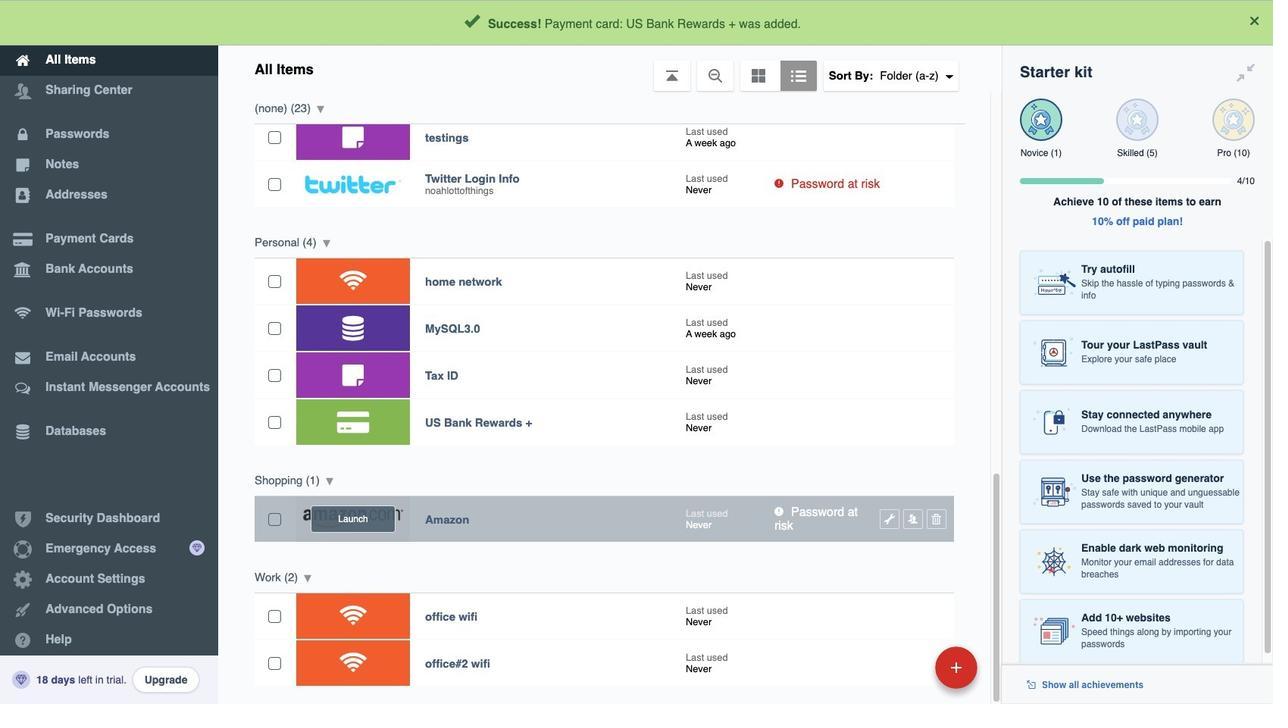 Task type: describe. For each thing, give the bounding box(es) containing it.
vault options navigation
[[218, 45, 1002, 91]]

new item navigation
[[831, 642, 987, 704]]

search my vault text field
[[365, 6, 971, 39]]



Task type: vqa. For each thing, say whether or not it's contained in the screenshot.
"New Item" Element
yes



Task type: locate. For each thing, give the bounding box(es) containing it.
main navigation navigation
[[0, 0, 218, 704]]

new item element
[[831, 646, 983, 689]]

alert
[[0, 0, 1274, 45]]

Search search field
[[365, 6, 971, 39]]



